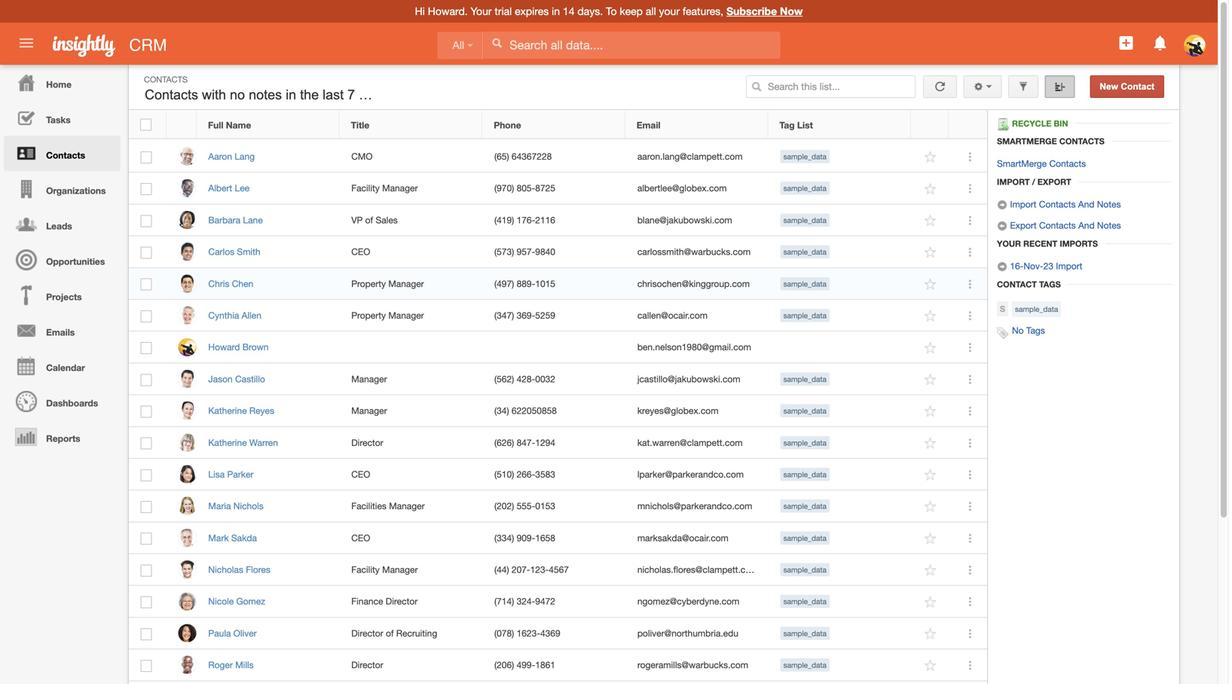 Task type: describe. For each thing, give the bounding box(es) containing it.
sample_data for albertlee@globex.com
[[784, 184, 827, 193]]

callen@ocair.com cell
[[626, 300, 769, 332]]

expires
[[515, 5, 549, 17]]

of for director
[[386, 628, 394, 639]]

chris chen
[[208, 278, 254, 289]]

carlos smith
[[208, 247, 261, 257]]

manager for (497) 889-1015
[[389, 278, 424, 289]]

aaron.lang@clampett.com
[[638, 151, 743, 162]]

sample_data for mnichols@parkerandco.com
[[784, 502, 827, 511]]

crm
[[129, 35, 167, 55]]

albert
[[208, 183, 232, 194]]

14
[[563, 5, 575, 17]]

import / export
[[998, 177, 1072, 187]]

smith
[[237, 247, 261, 257]]

sample_data for nicholas.flores@clampett.com
[[784, 566, 827, 575]]

property manager for (497)
[[352, 278, 424, 289]]

albertlee@globex.com cell
[[626, 173, 769, 205]]

(202)
[[495, 501, 514, 512]]

nicholas
[[208, 565, 243, 575]]

(573) 957-9840 cell
[[483, 236, 626, 268]]

dashboards
[[46, 398, 98, 409]]

circle arrow right image for import contacts and notes
[[998, 200, 1008, 210]]

0 vertical spatial contact
[[1122, 81, 1155, 92]]

(078) 1623-4369 cell
[[483, 618, 626, 650]]

mark sakda
[[208, 533, 257, 544]]

tasks link
[[4, 100, 121, 136]]

3 column header from the left
[[949, 111, 987, 139]]

nov-
[[1024, 261, 1044, 271]]

marksakda@ocair.com cell
[[626, 523, 769, 555]]

albert lee
[[208, 183, 250, 194]]

facility manager cell for (44)
[[340, 555, 483, 586]]

manager for (202) 555-0153
[[389, 501, 425, 512]]

katherine warren link
[[208, 438, 286, 448]]

19 row from the top
[[129, 682, 988, 685]]

(202) 555-0153
[[495, 501, 556, 512]]

manager for (970) 805-8725
[[382, 183, 418, 194]]

finance director cell
[[340, 586, 483, 618]]

show list view filters image
[[1019, 81, 1029, 92]]

follow image for albertlee@globex.com
[[924, 182, 938, 196]]

sample_data link
[[1013, 302, 1062, 317]]

123-
[[531, 565, 549, 575]]

reyes
[[250, 406, 274, 416]]

manager cell for (562)
[[340, 364, 483, 396]]

sample_data for chrisochen@kinggroup.com
[[784, 280, 827, 288]]

rogeramills@warbucks.com
[[638, 660, 749, 671]]

mnichols@parkerandco.com
[[638, 501, 753, 512]]

follow image for kreyes@globex.com
[[924, 405, 938, 419]]

rogeramills@warbucks.com cell
[[626, 650, 769, 682]]

cmo cell
[[340, 141, 483, 173]]

(34) 622050858
[[495, 406, 557, 416]]

1294
[[536, 438, 556, 448]]

katherine for katherine warren
[[208, 438, 247, 448]]

blane@jakubowski.com
[[638, 215, 733, 225]]

smartmerge for smartmerge contacts
[[998, 158, 1048, 169]]

nicole
[[208, 597, 234, 607]]

no tags link
[[1013, 325, 1046, 336]]

of for vp
[[365, 215, 373, 225]]

manager cell for (34)
[[340, 396, 483, 427]]

no
[[230, 87, 245, 103]]

(206) 499-1861 cell
[[483, 650, 626, 682]]

roger mills link
[[208, 660, 261, 671]]

calendar link
[[4, 348, 121, 384]]

0 vertical spatial your
[[471, 5, 492, 17]]

contacts link
[[4, 136, 121, 171]]

smartmerge for smartmerge contacts
[[998, 136, 1058, 146]]

manager for (44) 207-123-4567
[[382, 565, 418, 575]]

ben.nelson1980@gmail.com
[[638, 342, 752, 353]]

sample_data for kat.warren@clampett.com
[[784, 439, 827, 447]]

row containing jason castillo
[[129, 364, 988, 396]]

nichols
[[234, 501, 264, 512]]

(970) 805-8725
[[495, 183, 556, 194]]

(347)
[[495, 310, 514, 321]]

allen
[[242, 310, 262, 321]]

(970)
[[495, 183, 514, 194]]

jcastillo@jakubowski.com cell
[[626, 364, 769, 396]]

import for import contacts and notes
[[1011, 199, 1037, 210]]

list
[[798, 120, 814, 130]]

howard
[[208, 342, 240, 353]]

ceo cell for (573)
[[340, 236, 483, 268]]

(65) 64367228 cell
[[483, 141, 626, 173]]

1 column header from the left
[[167, 111, 197, 139]]

smartmerge contacts
[[998, 136, 1105, 146]]

refresh list image
[[934, 81, 948, 92]]

property manager cell for (347) 369-5259
[[340, 300, 483, 332]]

show sidebar image
[[1055, 81, 1066, 92]]

cynthia allen link
[[208, 310, 269, 321]]

aaron.lang@clampett.com cell
[[626, 141, 769, 173]]

vp of sales cell
[[340, 205, 483, 236]]

(714) 324-9472 cell
[[483, 586, 626, 618]]

176-
[[517, 215, 536, 225]]

director of recruiting cell
[[340, 618, 483, 650]]

import contacts and notes
[[1008, 199, 1122, 210]]

kreyes@globex.com cell
[[626, 396, 769, 427]]

hi howard. your trial expires in 14 days. to keep all your features, subscribe now
[[415, 5, 803, 17]]

export inside 'link'
[[1011, 220, 1037, 231]]

(510) 266-3583 cell
[[483, 459, 626, 491]]

957-
[[517, 247, 536, 257]]

all
[[646, 5, 657, 17]]

follow image for ben.nelson1980@gmail.com
[[924, 341, 938, 355]]

lisa
[[208, 469, 225, 480]]

sample_data for carlossmith@warbucks.com
[[784, 248, 827, 256]]

follow image for blane@jakubowski.com
[[924, 214, 938, 228]]

vp
[[352, 215, 363, 225]]

Search all data.... text field
[[484, 32, 781, 59]]

ceo cell for (334)
[[340, 523, 483, 555]]

maria
[[208, 501, 231, 512]]

(562)
[[495, 374, 514, 384]]

(347) 369-5259 cell
[[483, 300, 626, 332]]

tag list
[[780, 120, 814, 130]]

sample_data for callen@ocair.com
[[784, 311, 827, 320]]

in for the
[[286, 87, 296, 103]]

director up "director of recruiting"
[[386, 597, 418, 607]]

(573)
[[495, 247, 514, 257]]

/
[[1033, 177, 1036, 187]]

lang
[[235, 151, 255, 162]]

howard brown link
[[208, 342, 276, 353]]

follow image for chrisochen@kinggroup.com
[[924, 277, 938, 292]]

0153
[[536, 501, 556, 512]]

555-
[[517, 501, 536, 512]]

Search this list... text field
[[747, 75, 916, 98]]

vp of sales
[[352, 215, 398, 225]]

sample_data for poliver@northumbria.edu
[[784, 630, 827, 638]]

facilities manager
[[352, 501, 425, 512]]

follow image for nicholas.flores@clampett.com
[[924, 564, 938, 578]]

new contact link
[[1091, 75, 1165, 98]]

follow image for ngomez@cyberdyne.com
[[924, 596, 938, 610]]

in for 14
[[552, 5, 560, 17]]

recent
[[1024, 239, 1058, 249]]

16-
[[1011, 261, 1024, 271]]

row containing aaron lang
[[129, 141, 988, 173]]

notes for export contacts and notes
[[1098, 220, 1122, 231]]

facility manager cell for (970)
[[340, 173, 483, 205]]

(573) 957-9840
[[495, 247, 556, 257]]

0032
[[536, 374, 556, 384]]

trial
[[495, 5, 512, 17]]

nicholas flores
[[208, 565, 271, 575]]

chris
[[208, 278, 230, 289]]

(626)
[[495, 438, 514, 448]]

organizations link
[[4, 171, 121, 207]]

warren
[[250, 438, 278, 448]]

export contacts and notes link
[[998, 220, 1122, 232]]

mills
[[235, 660, 254, 671]]

1623-
[[517, 628, 541, 639]]

tag
[[780, 120, 795, 130]]

row containing nicole gomez
[[129, 586, 988, 618]]

facilities manager cell
[[340, 491, 483, 523]]



Task type: vqa. For each thing, say whether or not it's contained in the screenshot.
"kreyes@globex.com" 'Cell'
yes



Task type: locate. For each thing, give the bounding box(es) containing it.
ben.nelson1980@gmail.com cell
[[626, 332, 769, 364]]

15 row from the top
[[129, 555, 988, 586]]

(714)
[[495, 597, 514, 607]]

director cell
[[340, 427, 483, 459], [340, 650, 483, 682]]

and for export contacts and notes
[[1079, 220, 1095, 231]]

sample_data for kreyes@globex.com
[[784, 407, 827, 416]]

notes inside 'link'
[[1098, 220, 1122, 231]]

row group containing aaron lang
[[129, 141, 988, 685]]

aaron lang link
[[208, 151, 262, 162]]

follow image for mnichols@parkerandco.com
[[924, 500, 938, 514]]

64367228
[[512, 151, 552, 162]]

sample_data for aaron.lang@clampett.com
[[784, 152, 827, 161]]

sample_data for ngomez@cyberdyne.com
[[784, 598, 827, 606]]

row containing lisa parker
[[129, 459, 988, 491]]

428-
[[517, 374, 536, 384]]

ceo for smith
[[352, 247, 371, 257]]

notes up imports
[[1098, 220, 1122, 231]]

0 vertical spatial facility manager
[[352, 183, 418, 194]]

(206)
[[495, 660, 514, 671]]

import for import / export
[[998, 177, 1031, 187]]

follow image for carlossmith@warbucks.com
[[924, 246, 938, 260]]

facility manager for (44)
[[352, 565, 418, 575]]

(970) 805-8725 cell
[[483, 173, 626, 205]]

white image
[[492, 38, 502, 48]]

0 vertical spatial of
[[365, 215, 373, 225]]

new
[[1100, 81, 1119, 92]]

column header down cog icon
[[949, 111, 987, 139]]

0 vertical spatial property manager
[[352, 278, 424, 289]]

cynthia
[[208, 310, 239, 321]]

property for allen
[[352, 310, 386, 321]]

3 row from the top
[[129, 173, 988, 205]]

facility manager cell up 'sales' on the top of the page
[[340, 173, 483, 205]]

4 follow image from the top
[[924, 309, 938, 324]]

albertlee@globex.com
[[638, 183, 727, 194]]

1 horizontal spatial export
[[1038, 177, 1072, 187]]

follow image for kat.warren@clampett.com
[[924, 437, 938, 451]]

days.
[[578, 5, 603, 17]]

1 vertical spatial property manager
[[352, 310, 424, 321]]

column header
[[167, 111, 197, 139], [912, 111, 949, 139], [949, 111, 987, 139]]

ceo cell
[[340, 236, 483, 268], [340, 459, 483, 491], [340, 523, 483, 555]]

6 row from the top
[[129, 268, 988, 300]]

2 property manager cell from the top
[[340, 300, 483, 332]]

of left recruiting at left
[[386, 628, 394, 639]]

1 vertical spatial facility
[[352, 565, 380, 575]]

(562) 428-0032 cell
[[483, 364, 626, 396]]

name
[[226, 120, 251, 130]]

ceo for parker
[[352, 469, 371, 480]]

contact right new
[[1122, 81, 1155, 92]]

row containing chris chen
[[129, 268, 988, 300]]

circle arrow left image
[[998, 221, 1008, 232]]

export right /
[[1038, 177, 1072, 187]]

calendar
[[46, 363, 85, 373]]

director for director of recruiting
[[352, 628, 384, 639]]

to
[[606, 5, 617, 17]]

0 vertical spatial facility manager cell
[[340, 173, 483, 205]]

2 vertical spatial ceo cell
[[340, 523, 483, 555]]

contacts for export contacts and notes
[[1040, 220, 1077, 231]]

contacts
[[1060, 136, 1105, 146]]

row containing maria nichols
[[129, 491, 988, 523]]

(419) 176-2116 cell
[[483, 205, 626, 236]]

navigation containing home
[[0, 65, 121, 455]]

None checkbox
[[141, 215, 152, 227], [141, 247, 152, 259], [141, 311, 152, 323], [141, 342, 152, 354], [141, 438, 152, 450], [141, 502, 152, 514], [141, 533, 152, 545], [141, 597, 152, 609], [141, 215, 152, 227], [141, 247, 152, 259], [141, 311, 152, 323], [141, 342, 152, 354], [141, 438, 152, 450], [141, 502, 152, 514], [141, 533, 152, 545], [141, 597, 152, 609]]

facility manager cell
[[340, 173, 483, 205], [340, 555, 483, 586]]

10 follow image from the top
[[924, 596, 938, 610]]

1 property from the top
[[352, 278, 386, 289]]

0 vertical spatial notes
[[1098, 199, 1122, 210]]

1 vertical spatial export
[[1011, 220, 1037, 231]]

director cell for (626) 847-1294
[[340, 427, 483, 459]]

1 vertical spatial katherine
[[208, 438, 247, 448]]

1 vertical spatial import
[[1011, 199, 1037, 210]]

facility up "finance"
[[352, 565, 380, 575]]

0 vertical spatial circle arrow right image
[[998, 200, 1008, 210]]

facility for lee
[[352, 183, 380, 194]]

ngomez@cyberdyne.com cell
[[626, 586, 769, 618]]

1 vertical spatial your
[[998, 239, 1022, 249]]

(334)
[[495, 533, 514, 544]]

director cell for (206) 499-1861
[[340, 650, 483, 682]]

director for the director cell corresponding to (626) 847-1294
[[352, 438, 384, 448]]

manager cell
[[340, 364, 483, 396], [340, 396, 483, 427]]

1 vertical spatial property
[[352, 310, 386, 321]]

sample_data for marksakda@ocair.com
[[784, 534, 827, 543]]

row containing nicholas flores
[[129, 555, 988, 586]]

property for chen
[[352, 278, 386, 289]]

facility manager up 'sales' on the top of the page
[[352, 183, 418, 194]]

0 vertical spatial ceo
[[352, 247, 371, 257]]

8 follow image from the top
[[924, 468, 938, 483]]

your left trial
[[471, 5, 492, 17]]

contacts up export contacts and notes 'link' in the right top of the page
[[1040, 199, 1076, 210]]

2 property manager from the top
[[352, 310, 424, 321]]

circle arrow right image inside the 16-nov-23 import link
[[998, 262, 1008, 272]]

8 row from the top
[[129, 332, 988, 364]]

2 follow image from the top
[[924, 182, 938, 196]]

your down circle arrow left icon
[[998, 239, 1022, 249]]

ceo up 'facilities'
[[352, 469, 371, 480]]

director down "finance"
[[352, 628, 384, 639]]

1 facility manager cell from the top
[[340, 173, 483, 205]]

facility manager for (970)
[[352, 183, 418, 194]]

katherine up lisa parker
[[208, 438, 247, 448]]

sample_data for blane@jakubowski.com
[[784, 216, 827, 225]]

ceo cell up facilities manager on the left bottom
[[340, 459, 483, 491]]

smartmerge contacts link
[[998, 158, 1087, 169]]

and for import contacts and notes
[[1079, 199, 1095, 210]]

projects
[[46, 292, 82, 302]]

0 vertical spatial director cell
[[340, 427, 483, 459]]

nicholas flores link
[[208, 565, 278, 575]]

follow image
[[924, 214, 938, 228], [924, 246, 938, 260], [924, 373, 938, 387], [924, 532, 938, 546], [924, 564, 938, 578]]

facility manager cell up finance director
[[340, 555, 483, 586]]

barbara lane
[[208, 215, 263, 225]]

manager for (347) 369-5259
[[389, 310, 424, 321]]

poliver@northumbria.edu
[[638, 628, 739, 639]]

0 vertical spatial ceo cell
[[340, 236, 483, 268]]

12 row from the top
[[129, 459, 988, 491]]

0 horizontal spatial of
[[365, 215, 373, 225]]

import right 23
[[1057, 261, 1083, 271]]

contacts down the contacts
[[1050, 158, 1087, 169]]

16-nov-23 import link
[[998, 261, 1083, 272]]

2 vertical spatial import
[[1057, 261, 1083, 271]]

brown
[[243, 342, 269, 353]]

2 manager cell from the top
[[340, 396, 483, 427]]

follow image for callen@ocair.com
[[924, 309, 938, 324]]

1 director cell from the top
[[340, 427, 483, 459]]

contact down 16-
[[998, 280, 1038, 290]]

3 follow image from the top
[[924, 373, 938, 387]]

finance director
[[352, 597, 418, 607]]

follow image for jcastillo@jakubowski.com
[[924, 373, 938, 387]]

imports
[[1061, 239, 1099, 249]]

1 follow image from the top
[[924, 150, 938, 164]]

1 property manager cell from the top
[[340, 268, 483, 300]]

None checkbox
[[140, 119, 152, 131], [141, 151, 152, 164], [141, 183, 152, 195], [141, 279, 152, 291], [141, 374, 152, 386], [141, 406, 152, 418], [141, 470, 152, 482], [141, 565, 152, 577], [141, 629, 152, 641], [141, 661, 152, 673], [140, 119, 152, 131], [141, 151, 152, 164], [141, 183, 152, 195], [141, 279, 152, 291], [141, 374, 152, 386], [141, 406, 152, 418], [141, 470, 152, 482], [141, 565, 152, 577], [141, 629, 152, 641], [141, 661, 152, 673]]

1 vertical spatial in
[[286, 87, 296, 103]]

kat.warren@clampett.com cell
[[626, 427, 769, 459]]

3 follow image from the top
[[924, 277, 938, 292]]

oliver
[[234, 628, 257, 639]]

ceo cell down 'sales' on the top of the page
[[340, 236, 483, 268]]

contacts down "import contacts and notes" link
[[1040, 220, 1077, 231]]

16-nov-23 import
[[1008, 261, 1083, 271]]

of inside cell
[[386, 628, 394, 639]]

projects link
[[4, 278, 121, 313]]

5 row from the top
[[129, 236, 988, 268]]

1 horizontal spatial your
[[998, 239, 1022, 249]]

search image
[[752, 81, 762, 92]]

export contacts and notes
[[1008, 220, 1122, 231]]

2 vertical spatial ceo
[[352, 533, 371, 544]]

katherine warren
[[208, 438, 278, 448]]

16 row from the top
[[129, 586, 988, 618]]

no
[[1013, 325, 1024, 336]]

hi
[[415, 5, 425, 17]]

2 director cell from the top
[[340, 650, 483, 682]]

1 manager cell from the top
[[340, 364, 483, 396]]

director down "director of recruiting"
[[352, 660, 384, 671]]

1 row from the top
[[129, 111, 987, 139]]

1 property manager from the top
[[352, 278, 424, 289]]

7 follow image from the top
[[924, 437, 938, 451]]

katherine reyes
[[208, 406, 274, 416]]

and up imports
[[1079, 220, 1095, 231]]

(34) 622050858 cell
[[483, 396, 626, 427]]

0 vertical spatial katherine
[[208, 406, 247, 416]]

0 horizontal spatial export
[[1011, 220, 1037, 231]]

flores
[[246, 565, 271, 575]]

1 facility manager from the top
[[352, 183, 418, 194]]

contacts inside export contacts and notes 'link'
[[1040, 220, 1077, 231]]

facility manager up finance director
[[352, 565, 418, 575]]

(34)
[[495, 406, 509, 416]]

full
[[208, 120, 224, 130]]

1 horizontal spatial contact
[[1122, 81, 1155, 92]]

1 vertical spatial contact
[[998, 280, 1038, 290]]

4 row from the top
[[129, 205, 988, 236]]

1 vertical spatial and
[[1079, 220, 1095, 231]]

blane@jakubowski.com cell
[[626, 205, 769, 236]]

1 facility from the top
[[352, 183, 380, 194]]

nicholas.flores@clampett.com cell
[[626, 555, 769, 586]]

notifications image
[[1152, 34, 1170, 52]]

ceo for sakda
[[352, 533, 371, 544]]

2 facility from the top
[[352, 565, 380, 575]]

director cell up facilities manager cell
[[340, 427, 483, 459]]

director cell down recruiting at left
[[340, 650, 483, 682]]

notes for import contacts and notes
[[1098, 199, 1122, 210]]

sample_data for lparker@parkerandco.com
[[784, 471, 827, 479]]

row group
[[129, 141, 988, 685]]

chrisochen@kinggroup.com
[[638, 278, 750, 289]]

row containing howard brown
[[129, 332, 988, 364]]

contact tags
[[998, 280, 1062, 290]]

14 row from the top
[[129, 523, 988, 555]]

column header left full
[[167, 111, 197, 139]]

and up export contacts and notes
[[1079, 199, 1095, 210]]

2 ceo from the top
[[352, 469, 371, 480]]

contacts inside "import contacts and notes" link
[[1040, 199, 1076, 210]]

of right vp
[[365, 215, 373, 225]]

4 follow image from the top
[[924, 532, 938, 546]]

row containing full name
[[129, 111, 987, 139]]

mark
[[208, 533, 229, 544]]

1 ceo from the top
[[352, 247, 371, 257]]

katherine down jason
[[208, 406, 247, 416]]

(202) 555-0153 cell
[[483, 491, 626, 523]]

property manager cell for (497) 889-1015
[[340, 268, 483, 300]]

import down /
[[1011, 199, 1037, 210]]

0 horizontal spatial your
[[471, 5, 492, 17]]

row containing albert lee
[[129, 173, 988, 205]]

row containing mark sakda
[[129, 523, 988, 555]]

marksakda@ocair.com
[[638, 533, 729, 544]]

17 row from the top
[[129, 618, 988, 650]]

cell
[[129, 268, 167, 300], [340, 332, 483, 364], [483, 332, 626, 364], [769, 332, 912, 364], [129, 682, 167, 685], [167, 682, 197, 685], [197, 682, 340, 685], [340, 682, 483, 685], [483, 682, 626, 685], [626, 682, 769, 685], [769, 682, 912, 685], [912, 682, 950, 685], [950, 682, 988, 685]]

circle arrow right image
[[998, 200, 1008, 210], [998, 262, 1008, 272]]

cog image
[[974, 81, 984, 92]]

(419) 176-2116
[[495, 215, 556, 225]]

director up 'facilities'
[[352, 438, 384, 448]]

column header down 'refresh list' image on the right top of the page
[[912, 111, 949, 139]]

follow image
[[924, 150, 938, 164], [924, 182, 938, 196], [924, 277, 938, 292], [924, 309, 938, 324], [924, 341, 938, 355], [924, 405, 938, 419], [924, 437, 938, 451], [924, 468, 938, 483], [924, 500, 938, 514], [924, 596, 938, 610], [924, 627, 938, 642], [924, 659, 938, 674]]

facility for flores
[[352, 565, 380, 575]]

row containing cynthia allen
[[129, 300, 988, 332]]

2 column header from the left
[[912, 111, 949, 139]]

(44) 207-123-4567 cell
[[483, 555, 626, 586]]

katherine for katherine reyes
[[208, 406, 247, 416]]

contacts for import contacts and notes
[[1040, 199, 1076, 210]]

features,
[[683, 5, 724, 17]]

follow image for marksakda@ocair.com
[[924, 532, 938, 546]]

1 horizontal spatial in
[[552, 5, 560, 17]]

row containing katherine warren
[[129, 427, 988, 459]]

leads
[[46, 221, 72, 232]]

lisa parker
[[208, 469, 254, 480]]

poliver@northumbria.edu cell
[[626, 618, 769, 650]]

2 row from the top
[[129, 141, 988, 173]]

contacts contacts with no notes in the last 7 days
[[144, 75, 392, 103]]

facility
[[352, 183, 380, 194], [352, 565, 380, 575]]

11 row from the top
[[129, 427, 988, 459]]

0 vertical spatial import
[[998, 177, 1031, 187]]

kreyes@globex.com
[[638, 406, 719, 416]]

recycle bin
[[1013, 119, 1069, 128]]

emails link
[[4, 313, 121, 348]]

castillo
[[235, 374, 265, 384]]

3 ceo cell from the top
[[340, 523, 483, 555]]

0 vertical spatial export
[[1038, 177, 1072, 187]]

2 facility manager cell from the top
[[340, 555, 483, 586]]

0 vertical spatial and
[[1079, 199, 1095, 210]]

3 ceo from the top
[[352, 533, 371, 544]]

follow image for lparker@parkerandco.com
[[924, 468, 938, 483]]

1 katherine from the top
[[208, 406, 247, 416]]

1 vertical spatial facility manager
[[352, 565, 418, 575]]

contacts down crm
[[144, 75, 188, 84]]

contacts up organizations link
[[46, 150, 85, 161]]

home
[[46, 79, 72, 90]]

mnichols@parkerandco.com cell
[[626, 491, 769, 523]]

0 vertical spatial facility
[[352, 183, 380, 194]]

ceo cell for (510)
[[340, 459, 483, 491]]

in left the
[[286, 87, 296, 103]]

ngomez@cyberdyne.com
[[638, 597, 740, 607]]

mark sakda link
[[208, 533, 265, 544]]

lisa parker link
[[208, 469, 261, 480]]

2 katherine from the top
[[208, 438, 247, 448]]

and inside 'link'
[[1079, 220, 1095, 231]]

1 follow image from the top
[[924, 214, 938, 228]]

contacts for smartmerge contacts
[[1050, 158, 1087, 169]]

s
[[1001, 304, 1006, 314]]

ceo down vp
[[352, 247, 371, 257]]

tasks
[[46, 115, 71, 125]]

1 vertical spatial facility manager cell
[[340, 555, 483, 586]]

paula
[[208, 628, 231, 639]]

11 follow image from the top
[[924, 627, 938, 642]]

0 vertical spatial smartmerge
[[998, 136, 1058, 146]]

lparker@parkerandco.com cell
[[626, 459, 769, 491]]

carlossmith@warbucks.com cell
[[626, 236, 769, 268]]

circle arrow right image left 16-
[[998, 262, 1008, 272]]

director for the director cell corresponding to (206) 499-1861
[[352, 660, 384, 671]]

howard brown
[[208, 342, 269, 353]]

(206) 499-1861
[[495, 660, 556, 671]]

in left 14
[[552, 5, 560, 17]]

circle arrow right image up circle arrow left icon
[[998, 200, 1008, 210]]

parker
[[227, 469, 254, 480]]

row containing carlos smith
[[129, 236, 988, 268]]

0 horizontal spatial contact
[[998, 280, 1038, 290]]

follow image for poliver@northumbria.edu
[[924, 627, 938, 642]]

1 vertical spatial notes
[[1098, 220, 1122, 231]]

import left /
[[998, 177, 1031, 187]]

1 smartmerge from the top
[[998, 136, 1058, 146]]

row containing paula oliver
[[129, 618, 988, 650]]

of inside "cell"
[[365, 215, 373, 225]]

369-
[[517, 310, 536, 321]]

tags
[[1040, 280, 1062, 290]]

follow image for rogeramills@warbucks.com
[[924, 659, 938, 674]]

notes up export contacts and notes
[[1098, 199, 1122, 210]]

row containing barbara lane
[[129, 205, 988, 236]]

sample_data for jcastillo@jakubowski.com
[[784, 375, 827, 384]]

days
[[359, 87, 388, 103]]

(497) 889-1015 cell
[[483, 268, 626, 300]]

1 vertical spatial smartmerge
[[998, 158, 1048, 169]]

contacts inside contacts link
[[46, 150, 85, 161]]

2 smartmerge from the top
[[998, 158, 1048, 169]]

1 vertical spatial director cell
[[340, 650, 483, 682]]

0 horizontal spatial in
[[286, 87, 296, 103]]

1 circle arrow right image from the top
[[998, 200, 1008, 210]]

row containing katherine reyes
[[129, 396, 988, 427]]

lane
[[243, 215, 263, 225]]

12 follow image from the top
[[924, 659, 938, 674]]

2 notes from the top
[[1098, 220, 1122, 231]]

2 facility manager from the top
[[352, 565, 418, 575]]

circle arrow right image for 16-nov-23 import
[[998, 262, 1008, 272]]

barbara lane link
[[208, 215, 270, 225]]

last
[[323, 87, 344, 103]]

5 follow image from the top
[[924, 564, 938, 578]]

row
[[129, 111, 987, 139], [129, 141, 988, 173], [129, 173, 988, 205], [129, 205, 988, 236], [129, 236, 988, 268], [129, 268, 988, 300], [129, 300, 988, 332], [129, 332, 988, 364], [129, 364, 988, 396], [129, 396, 988, 427], [129, 427, 988, 459], [129, 459, 988, 491], [129, 491, 988, 523], [129, 523, 988, 555], [129, 555, 988, 586], [129, 586, 988, 618], [129, 618, 988, 650], [129, 650, 988, 682], [129, 682, 988, 685]]

title
[[351, 120, 370, 130]]

1 horizontal spatial of
[[386, 628, 394, 639]]

jcastillo@jakubowski.com
[[638, 374, 741, 384]]

2 property from the top
[[352, 310, 386, 321]]

1 notes from the top
[[1098, 199, 1122, 210]]

2 ceo cell from the top
[[340, 459, 483, 491]]

(334) 909-1658 cell
[[483, 523, 626, 555]]

follow image for aaron.lang@clampett.com
[[924, 150, 938, 164]]

roger
[[208, 660, 233, 671]]

howard.
[[428, 5, 468, 17]]

contacts left with
[[145, 87, 198, 103]]

(44)
[[495, 565, 509, 575]]

navigation
[[0, 65, 121, 455]]

circle arrow right image inside "import contacts and notes" link
[[998, 200, 1008, 210]]

chrisochen@kinggroup.com cell
[[626, 268, 769, 300]]

1 ceo cell from the top
[[340, 236, 483, 268]]

1 vertical spatial of
[[386, 628, 394, 639]]

your
[[471, 5, 492, 17], [998, 239, 1022, 249]]

2 follow image from the top
[[924, 246, 938, 260]]

1 vertical spatial ceo cell
[[340, 459, 483, 491]]

recruiting
[[396, 628, 438, 639]]

1 vertical spatial circle arrow right image
[[998, 262, 1008, 272]]

9 follow image from the top
[[924, 500, 938, 514]]

1861
[[536, 660, 556, 671]]

your recent imports
[[998, 239, 1099, 249]]

export right circle arrow left icon
[[1011, 220, 1037, 231]]

ceo down 'facilities'
[[352, 533, 371, 544]]

0 vertical spatial property
[[352, 278, 386, 289]]

13 row from the top
[[129, 491, 988, 523]]

director of recruiting
[[352, 628, 438, 639]]

callen@ocair.com
[[638, 310, 708, 321]]

property manager for (347)
[[352, 310, 424, 321]]

sample_data for rogeramills@warbucks.com
[[784, 661, 827, 670]]

maria nichols
[[208, 501, 264, 512]]

1 vertical spatial ceo
[[352, 469, 371, 480]]

7 row from the top
[[129, 300, 988, 332]]

facility down cmo
[[352, 183, 380, 194]]

0 vertical spatial in
[[552, 5, 560, 17]]

keep
[[620, 5, 643, 17]]

contacts for contacts contacts with no notes in the last 7 days
[[145, 87, 198, 103]]

ceo cell down facilities manager on the left bottom
[[340, 523, 483, 555]]

18 row from the top
[[129, 650, 988, 682]]

2 circle arrow right image from the top
[[998, 262, 1008, 272]]

10 row from the top
[[129, 396, 988, 427]]

row containing roger mills
[[129, 650, 988, 682]]

jason
[[208, 374, 233, 384]]

847-
[[517, 438, 536, 448]]

6 follow image from the top
[[924, 405, 938, 419]]

property manager cell
[[340, 268, 483, 300], [340, 300, 483, 332]]

smartmerge up /
[[998, 158, 1048, 169]]

in inside contacts contacts with no notes in the last 7 days
[[286, 87, 296, 103]]

5 follow image from the top
[[924, 341, 938, 355]]

recycle
[[1013, 119, 1052, 128]]

909-
[[517, 533, 536, 544]]

sample_data
[[784, 152, 827, 161], [784, 184, 827, 193], [784, 216, 827, 225], [784, 248, 827, 256], [784, 280, 827, 288], [1016, 305, 1059, 314], [784, 311, 827, 320], [784, 375, 827, 384], [784, 407, 827, 416], [784, 439, 827, 447], [784, 471, 827, 479], [784, 502, 827, 511], [784, 534, 827, 543], [784, 566, 827, 575], [784, 598, 827, 606], [784, 630, 827, 638], [784, 661, 827, 670]]

nicole gomez link
[[208, 597, 273, 607]]

(626) 847-1294 cell
[[483, 427, 626, 459]]

(334) 909-1658
[[495, 533, 556, 544]]

smartmerge down recycle
[[998, 136, 1058, 146]]

nicholas.flores@clampett.com
[[638, 565, 759, 575]]

9 row from the top
[[129, 364, 988, 396]]



